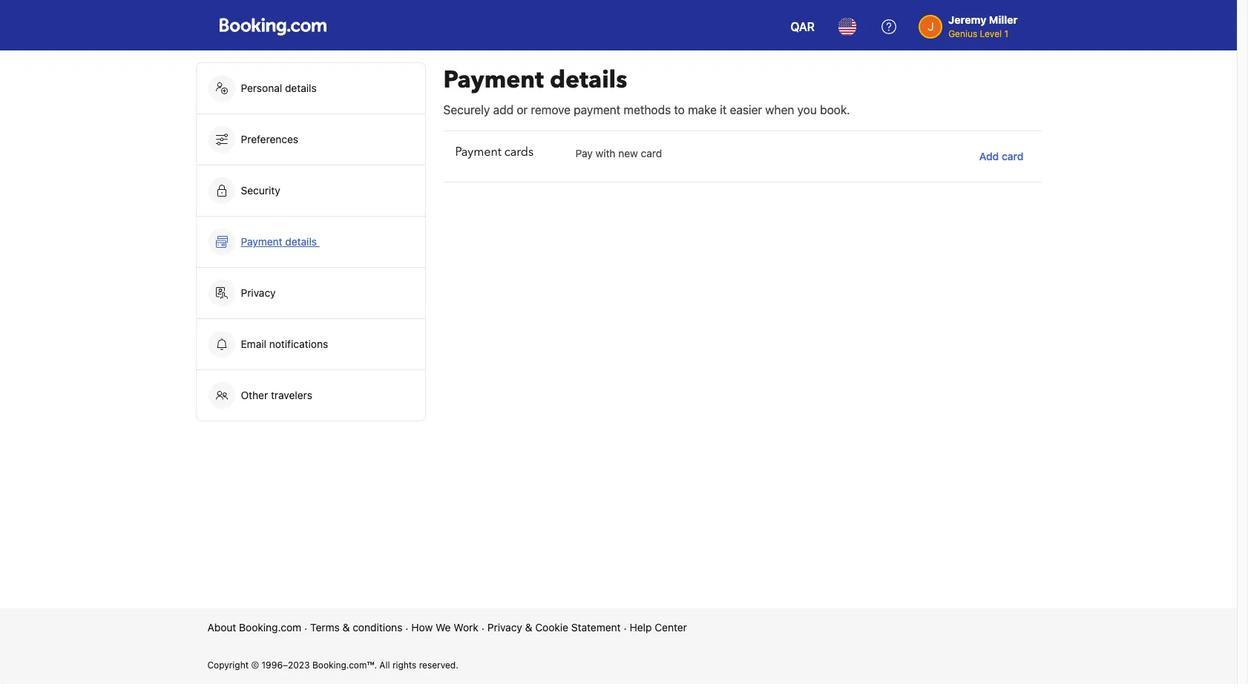 Task type: describe. For each thing, give the bounding box(es) containing it.
copyright © 1996–2023 booking.com™. all rights reserved.
[[207, 660, 458, 671]]

rights
[[392, 660, 417, 671]]

all
[[379, 660, 390, 671]]

about booking.com
[[207, 621, 301, 634]]

to
[[674, 103, 685, 117]]

add card button
[[974, 143, 1030, 170]]

remove
[[531, 103, 571, 117]]

pay with new card
[[575, 147, 662, 160]]

other travelers
[[241, 389, 312, 401]]

card inside 'dropdown button'
[[1002, 150, 1024, 163]]

privacy for privacy & cookie statement
[[487, 621, 522, 634]]

©
[[251, 660, 259, 671]]

add card
[[979, 150, 1024, 163]]

terms
[[310, 621, 340, 634]]

payment details link
[[196, 217, 425, 267]]

methods
[[624, 103, 671, 117]]

or
[[517, 103, 528, 117]]

payment for payment cards
[[455, 144, 502, 160]]

details for payment details securely add or remove payment methods to make it easier when you book.
[[550, 64, 627, 96]]

qar button
[[782, 9, 824, 45]]

center
[[655, 621, 687, 634]]

other travelers link
[[196, 370, 425, 421]]

miller
[[989, 13, 1018, 26]]

1996–2023
[[262, 660, 310, 671]]

about booking.com link
[[207, 620, 301, 635]]

email notifications link
[[196, 319, 425, 370]]

payment cards
[[455, 144, 534, 160]]

terms & conditions link
[[310, 620, 403, 635]]

how we work
[[411, 621, 478, 634]]

easier
[[730, 103, 762, 117]]

details for personal details
[[285, 82, 317, 94]]

security link
[[196, 165, 425, 216]]

booking.com™.
[[312, 660, 377, 671]]

copyright
[[207, 660, 249, 671]]

payment for payment details
[[241, 235, 282, 248]]

privacy for privacy
[[241, 286, 276, 299]]

when
[[765, 103, 794, 117]]

personal
[[241, 82, 282, 94]]

conditions
[[353, 621, 403, 634]]

with
[[596, 147, 616, 160]]

statement
[[571, 621, 621, 634]]

& for terms
[[343, 621, 350, 634]]

securely
[[443, 103, 490, 117]]

work
[[454, 621, 478, 634]]



Task type: locate. For each thing, give the bounding box(es) containing it.
payment inside payment details securely add or remove payment methods to make it easier when you book.
[[443, 64, 544, 96]]

payment up add
[[443, 64, 544, 96]]

email notifications
[[241, 338, 328, 350]]

jeremy
[[949, 13, 987, 26]]

genius
[[949, 28, 978, 39]]

0 horizontal spatial card
[[641, 147, 662, 160]]

email
[[241, 338, 266, 350]]

privacy up email
[[241, 286, 276, 299]]

1 horizontal spatial &
[[525, 621, 532, 634]]

1 & from the left
[[343, 621, 350, 634]]

1 horizontal spatial privacy
[[487, 621, 522, 634]]

payment inside payment details link
[[241, 235, 282, 248]]

details down "security" link at the top
[[285, 235, 317, 248]]

1
[[1004, 28, 1008, 39]]

help center
[[630, 621, 687, 634]]

privacy link
[[196, 268, 425, 318]]

other
[[241, 389, 268, 401]]

cookie
[[535, 621, 568, 634]]

qar
[[791, 20, 815, 33]]

privacy & cookie statement link
[[487, 620, 621, 635]]

0 horizontal spatial privacy
[[241, 286, 276, 299]]

book.
[[820, 103, 850, 117]]

payment
[[443, 64, 544, 96], [455, 144, 502, 160], [241, 235, 282, 248]]

details up 'payment'
[[550, 64, 627, 96]]

help center link
[[630, 620, 687, 635]]

2 vertical spatial payment
[[241, 235, 282, 248]]

& right terms at the bottom left
[[343, 621, 350, 634]]

terms & conditions
[[310, 621, 403, 634]]

privacy
[[241, 286, 276, 299], [487, 621, 522, 634]]

0 vertical spatial payment
[[443, 64, 544, 96]]

payment details
[[241, 235, 320, 248]]

preferences
[[241, 133, 298, 145]]

payment
[[574, 103, 621, 117]]

privacy inside 'link'
[[487, 621, 522, 634]]

payment left "cards"
[[455, 144, 502, 160]]

how we work link
[[411, 620, 478, 635]]

preferences link
[[196, 114, 425, 165]]

details
[[550, 64, 627, 96], [285, 82, 317, 94], [285, 235, 317, 248]]

booking.com
[[239, 621, 301, 634]]

& inside 'link'
[[525, 621, 532, 634]]

it
[[720, 103, 727, 117]]

add
[[979, 150, 999, 163]]

card right add
[[1002, 150, 1024, 163]]

about
[[207, 621, 236, 634]]

0 vertical spatial privacy
[[241, 286, 276, 299]]

privacy right work
[[487, 621, 522, 634]]

we
[[436, 621, 451, 634]]

add
[[493, 103, 514, 117]]

jeremy miller genius level 1
[[949, 13, 1018, 39]]

help
[[630, 621, 652, 634]]

you
[[797, 103, 817, 117]]

card right new
[[641, 147, 662, 160]]

travelers
[[271, 389, 312, 401]]

card
[[641, 147, 662, 160], [1002, 150, 1024, 163]]

notifications
[[269, 338, 328, 350]]

payment down security
[[241, 235, 282, 248]]

new
[[618, 147, 638, 160]]

privacy & cookie statement
[[487, 621, 621, 634]]

personal details link
[[196, 63, 425, 114]]

details for payment details
[[285, 235, 317, 248]]

personal details
[[241, 82, 317, 94]]

details right personal
[[285, 82, 317, 94]]

how
[[411, 621, 433, 634]]

reserved.
[[419, 660, 458, 671]]

pay
[[575, 147, 593, 160]]

1 vertical spatial payment
[[455, 144, 502, 160]]

& left cookie
[[525, 621, 532, 634]]

details inside payment details securely add or remove payment methods to make it easier when you book.
[[550, 64, 627, 96]]

security
[[241, 184, 280, 197]]

0 horizontal spatial &
[[343, 621, 350, 634]]

make
[[688, 103, 717, 117]]

cards
[[504, 144, 534, 160]]

level
[[980, 28, 1002, 39]]

& for privacy
[[525, 621, 532, 634]]

2 & from the left
[[525, 621, 532, 634]]

payment for payment details securely add or remove payment methods to make it easier when you book.
[[443, 64, 544, 96]]

1 horizontal spatial card
[[1002, 150, 1024, 163]]

payment details securely add or remove payment methods to make it easier when you book.
[[443, 64, 850, 117]]

&
[[343, 621, 350, 634], [525, 621, 532, 634]]

1 vertical spatial privacy
[[487, 621, 522, 634]]



Task type: vqa. For each thing, say whether or not it's contained in the screenshot.
Enter Your Email Address email field
no



